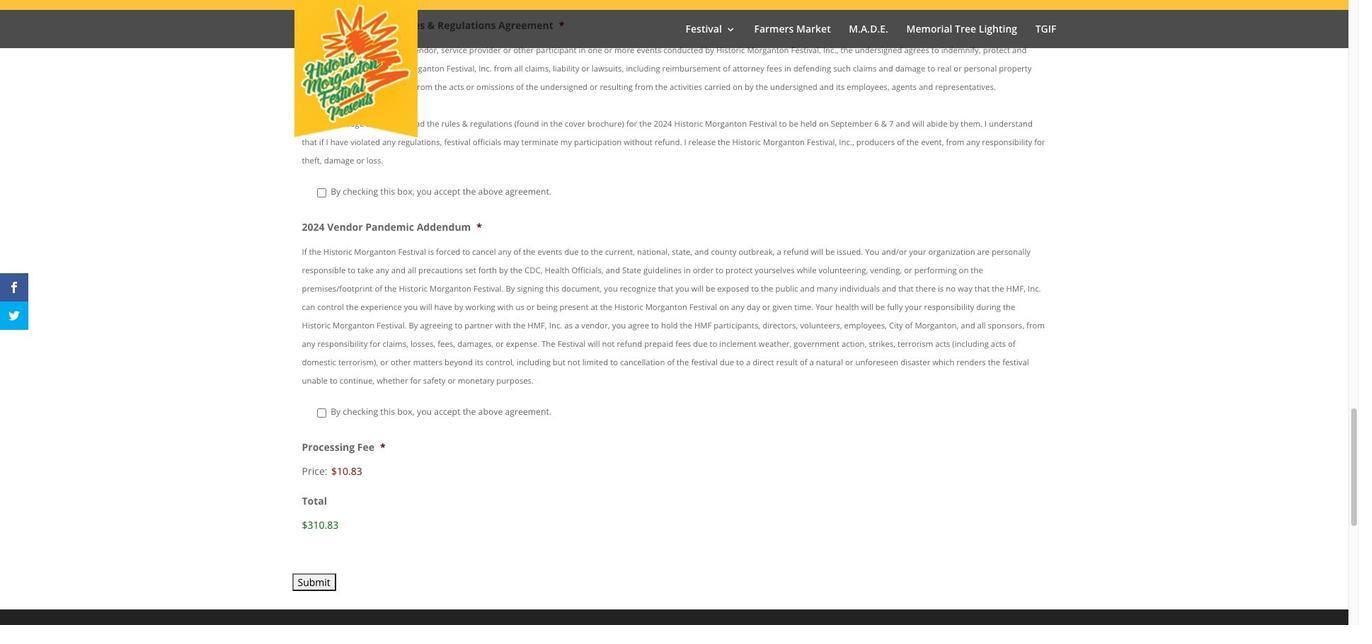 Task type: locate. For each thing, give the bounding box(es) containing it.
historic morganton festival image
[[295, 0, 418, 137]]

None submit
[[292, 574, 336, 591]]

None checkbox
[[317, 188, 326, 198], [317, 409, 326, 418], [317, 188, 326, 198], [317, 409, 326, 418]]



Task type: vqa. For each thing, say whether or not it's contained in the screenshot.
HISTORIC MORGANTON FESTIVAL image
yes



